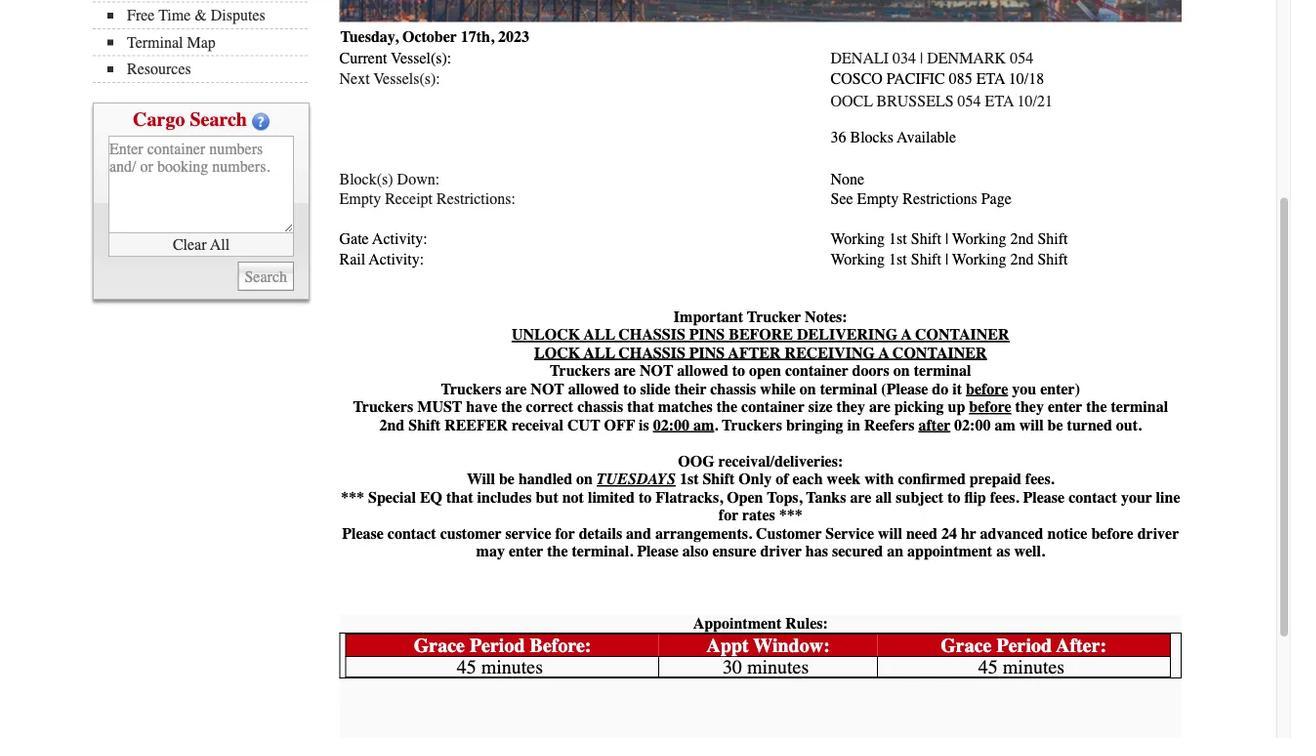 Task type: locate. For each thing, give the bounding box(es) containing it.
45 minutes
[[457, 657, 543, 679], [979, 657, 1065, 679]]

that right "eq"
[[446, 489, 473, 507]]

service
[[826, 525, 874, 543]]

receival
[[512, 417, 564, 435]]

that inside important trucker notes: unlock all chassis pins before delivering a container lock all chassis pins after receiving a container truckers are not allowed to open container doors on terminal truckers are not allowed to slide their chassis while on terminal (please do it before you enter) truckers must have the correct chassis that matches the container size they are picking up before they enter the terminal 2nd shift reefer receival cut off​ is 02:00 am . ​truckers bringing in reefers after 02:00 am will be turned out.​
[[627, 399, 654, 417]]

1 horizontal spatial please
[[637, 543, 679, 561]]

special
[[368, 489, 416, 507]]

1 horizontal spatial period
[[997, 635, 1052, 657]]

0 horizontal spatial ​grace
[[414, 635, 465, 657]]

period left before
[[470, 635, 525, 657]]

gate activity:
[[339, 231, 428, 249]]

truckers up correct
[[550, 362, 611, 381]]

| down working 1st​​​ shift | working 2nd shift
[[946, 251, 949, 269]]

enter right "may"
[[509, 543, 543, 561]]

0 horizontal spatial 45 minutes
[[457, 657, 543, 679]]

1 vertical spatial contact
[[388, 525, 436, 543]]

none
[[831, 170, 865, 188]]

2 chassis from the top
[[619, 344, 686, 362]]

1 vertical spatial eta
[[985, 93, 1014, 111]]

45 left after:
[[979, 657, 998, 679]]

fees. right "flip"
[[990, 489, 1019, 507]]

contact down "eq"
[[388, 525, 436, 543]]

2 vertical spatial |
[[946, 251, 949, 269]]

contact left your
[[1069, 489, 1118, 507]]

2 they from the left
[[1016, 399, 1044, 417]]

to
[[733, 362, 746, 381], [623, 381, 637, 399], [639, 489, 652, 507], [948, 489, 961, 507]]

on right handled
[[576, 471, 593, 489]]

0 vertical spatial that
[[627, 399, 654, 417]]

​rail
[[339, 251, 366, 269]]

054 up 10/18
[[1010, 50, 1034, 68]]

1 vertical spatial activity:
[[369, 251, 424, 269]]

*** right rates on the bottom right of the page
[[779, 507, 803, 525]]

the
[[501, 399, 522, 417], [717, 399, 738, 417], [1087, 399, 1107, 417], [547, 543, 568, 561]]

working left 1st​​​
[[831, 231, 885, 249]]

customer
[[440, 525, 502, 543]]

shift inside oog rec​eival/deliveries: will be handled on tuesdays 1st shift only of each week with confirmed prepaid fees. *** special eq that includes but not limited to flatracks, open tops, tanks are all subject to flip fees. please contact your line for rates *** please contact customer service for details and arrangements. customer service will need 24 hr advanced notice before driver may enter the terminal.  please also ensure driver has secured an appointment as well.
[[703, 471, 735, 489]]

will left the need at the bottom
[[878, 525, 903, 543]]

0 horizontal spatial :
[[585, 635, 592, 657]]

working down see
[[831, 251, 885, 269]]

to left slide
[[623, 381, 637, 399]]

driver left the has
[[761, 543, 802, 561]]

oocl
[[831, 93, 873, 111]]

truckers
[[550, 362, 611, 381], [441, 381, 502, 399], [353, 399, 414, 417]]

| for 1st
[[946, 251, 949, 269]]

will down the you
[[1020, 417, 1044, 435]]

1st inside oog rec​eival/deliveries: will be handled on tuesdays 1st shift only of each week with confirmed prepaid fees. *** special eq that includes but not limited to flatracks, open tops, tanks are all subject to flip fees. please contact your line for rates *** please contact customer service for details and arrangements. customer service will need 24 hr advanced notice before driver may enter the terminal.  please also ensure driver has secured an appointment as well.
[[680, 471, 699, 489]]

size
[[809, 399, 833, 417]]

appt
[[707, 635, 749, 657]]

: down "terminal."
[[585, 635, 592, 657]]

picking
[[895, 399, 944, 417]]

| right 034
[[920, 50, 923, 68]]

allowed up cut
[[568, 381, 620, 399]]

resources
[[127, 61, 191, 79]]

pins down "important"
[[690, 344, 725, 362]]

after:
[[1057, 635, 1107, 657]]

0 vertical spatial will
[[1020, 417, 1044, 435]]

see
[[831, 191, 853, 209]]

1 horizontal spatial 02:00
[[955, 417, 991, 435]]

1 horizontal spatial minutes
[[747, 657, 809, 679]]

the right their at the right bottom
[[717, 399, 738, 417]]

1 horizontal spatial enter
[[1048, 399, 1083, 417]]

please left "also"
[[637, 543, 679, 561]]

your
[[1121, 489, 1153, 507]]

0 vertical spatial contact
[[1069, 489, 1118, 507]]

an
[[887, 543, 904, 561]]

​grace period after:
[[941, 635, 1107, 657]]

1 vertical spatial that
[[446, 489, 473, 507]]

while
[[760, 381, 796, 399]]

0 horizontal spatial period
[[470, 635, 525, 657]]

activity: down gate activity:
[[369, 251, 424, 269]]

Enter container numbers and/ or booking numbers.  text field
[[108, 136, 294, 234]]

1 vertical spatial be
[[499, 471, 515, 489]]

​grace for ​grace period after:
[[941, 635, 992, 657]]

enter right the you
[[1048, 399, 1083, 417]]

their
[[675, 381, 707, 399]]

0 vertical spatial enter
[[1048, 399, 1083, 417]]

2 ​grace from the left
[[941, 635, 992, 657]]

before right up
[[969, 399, 1012, 417]]

truckers up reefer
[[441, 381, 502, 399]]

a
[[901, 326, 912, 344], [879, 344, 889, 362]]

|
[[920, 50, 923, 68], [946, 231, 949, 249], [946, 251, 949, 269]]

1 period from the left
[[470, 635, 525, 657]]

cargo
[[133, 109, 185, 131]]

block(s) down:
[[339, 170, 440, 188]]

gate
[[339, 231, 369, 249]]

1 vertical spatial enter
[[509, 543, 543, 561]]

​grace period before :
[[414, 635, 592, 657]]

2 02:00 from the left
[[955, 417, 991, 435]]

driver
[[1138, 525, 1179, 543], [761, 543, 802, 561]]

034
[[893, 50, 916, 68]]

may
[[476, 543, 505, 561]]

that left matches
[[627, 399, 654, 417]]

2 pins from the top
[[690, 344, 725, 362]]

​grace for ​grace period before :
[[414, 635, 465, 657]]

30
[[723, 657, 742, 679]]

container down open
[[742, 399, 805, 417]]

be left turned
[[1048, 417, 1064, 435]]

customer
[[756, 525, 822, 543]]

1 vertical spatial 1st
[[680, 471, 699, 489]]

terminal
[[914, 362, 971, 381], [820, 381, 878, 399], [1111, 399, 1169, 417]]

chassis left is
[[578, 399, 624, 417]]

pins
[[690, 326, 725, 344], [690, 344, 725, 362]]

0 horizontal spatial be
[[499, 471, 515, 489]]

2 horizontal spatial truckers
[[550, 362, 611, 381]]

eta right 085
[[977, 70, 1005, 88]]

have
[[466, 399, 498, 417]]

lock
[[534, 344, 580, 362]]

will
[[467, 471, 495, 489]]

for left rates on the bottom right of the page
[[719, 507, 739, 525]]

before down your
[[1092, 525, 1134, 543]]

also
[[683, 543, 709, 561]]

denali
[[831, 50, 889, 68]]

1 vertical spatial will
[[878, 525, 903, 543]]

on right while
[[800, 381, 816, 399]]

not left their at the right bottom
[[640, 362, 674, 381]]

0 horizontal spatial am
[[694, 417, 714, 435]]

they right "size"
[[837, 399, 866, 417]]

0 horizontal spatial will
[[878, 525, 903, 543]]

chassis up .
[[710, 381, 757, 399]]

oog rec​eival/deliveries: will be handled on tuesdays 1st shift only of each week with confirmed prepaid fees. *** special eq that includes but not limited to flatracks, open tops, tanks are all subject to flip fees. please contact your line for rates *** please contact customer service for details and arrangements. customer service will need 24 hr advanced notice before driver may enter the terminal.  please also ensure driver has secured an appointment as well.
[[341, 453, 1181, 561]]

2nd inside important trucker notes: unlock all chassis pins before delivering a container lock all chassis pins after receiving a container truckers are not allowed to open container doors on terminal truckers are not allowed to slide their chassis while on terminal (please do it before you enter) truckers must have the correct chassis that matches the container size they are picking up before they enter the terminal 2nd shift reefer receival cut off​ is 02:00 am . ​truckers bringing in reefers after 02:00 am will be turned out.​
[[380, 417, 405, 435]]

1 minutes from the left
[[481, 657, 543, 679]]

container up "size"
[[786, 362, 849, 381]]

0 vertical spatial 054
[[1010, 50, 1034, 68]]

0 horizontal spatial ***
[[341, 489, 364, 507]]

3 minutes from the left
[[1003, 657, 1065, 679]]

0 horizontal spatial enter
[[509, 543, 543, 561]]

truckers left must
[[353, 399, 414, 417]]

2 horizontal spatial please
[[1023, 489, 1065, 507]]

appt window :
[[707, 635, 830, 657]]

will inside oog rec​eival/deliveries: will be handled on tuesdays 1st shift only of each week with confirmed prepaid fees. *** special eq that includes but not limited to flatracks, open tops, tanks are all subject to flip fees. please contact your line for rates *** please contact customer service for details and arrangements. customer service will need 24 hr advanced notice before driver may enter the terminal.  please also ensure driver has secured an appointment as well.
[[878, 525, 903, 543]]

to left "flip"
[[948, 489, 961, 507]]

am up oog
[[694, 417, 714, 435]]

0 horizontal spatial on
[[576, 471, 593, 489]]

1st right tuesdays
[[680, 471, 699, 489]]

disputes
[[211, 7, 266, 25]]

1 vertical spatial 2nd
[[1011, 251, 1034, 269]]

before right it
[[966, 381, 1008, 399]]

1 horizontal spatial chassis
[[710, 381, 757, 399]]

all
[[584, 326, 615, 344], [584, 344, 615, 362]]

subject
[[896, 489, 944, 507]]

30 minutes
[[723, 657, 809, 679]]

are right have
[[506, 381, 527, 399]]

to right limited
[[639, 489, 652, 507]]

please
[[1023, 489, 1065, 507], [342, 525, 384, 543], [637, 543, 679, 561]]

1st
[[889, 251, 907, 269], [680, 471, 699, 489]]

1 horizontal spatial 45 minutes
[[979, 657, 1065, 679]]

0 horizontal spatial driver
[[761, 543, 802, 561]]

the left "terminal."
[[547, 543, 568, 561]]

0 vertical spatial 1st
[[889, 251, 907, 269]]

available
[[897, 129, 957, 147]]

1 all from the top
[[584, 326, 615, 344]]

on right doors
[[894, 362, 910, 381]]

are left all in the bottom right of the page
[[850, 489, 872, 507]]

0 vertical spatial |
[[920, 50, 923, 68]]

1 horizontal spatial will
[[1020, 417, 1044, 435]]

window
[[754, 635, 824, 657]]

1 vertical spatial |
[[946, 231, 949, 249]]

be right will at the left
[[499, 471, 515, 489]]

up
[[948, 399, 966, 417]]

0 vertical spatial be
[[1048, 417, 1064, 435]]

only
[[739, 471, 772, 489]]

oog
[[678, 453, 715, 471]]

02:00 right after at the right bottom
[[955, 417, 991, 435]]

they left turned
[[1016, 399, 1044, 417]]

1 ​grace from the left
[[414, 635, 465, 657]]

0 horizontal spatial please
[[342, 525, 384, 543]]

each
[[793, 471, 823, 489]]

ss
[[390, 70, 402, 88]]

1 horizontal spatial be
[[1048, 417, 1064, 435]]

​grace
[[414, 635, 465, 657], [941, 635, 992, 657]]

am down the you
[[995, 417, 1016, 435]]

1 horizontal spatial 45
[[979, 657, 998, 679]]

working up working 1st shift | working 2nd shift
[[953, 231, 1007, 249]]

1 02:00 from the left
[[653, 417, 690, 435]]

for
[[719, 507, 739, 525], [555, 525, 575, 543]]

| up working 1st shift | working 2nd shift
[[946, 231, 949, 249]]

activity: for gate activity:
[[372, 231, 428, 249]]

restrictions:​
[[437, 191, 516, 209]]

period left after:
[[997, 635, 1052, 657]]

are right in
[[869, 399, 891, 417]]

0 vertical spatial 2nd
[[1011, 231, 1034, 249]]

but
[[536, 489, 559, 507]]

1 45 from the left
[[457, 657, 476, 679]]

working 1st shift | working 2nd shift
[[831, 251, 1068, 269]]

1 horizontal spatial :
[[824, 635, 830, 657]]

2 horizontal spatial on
[[894, 362, 910, 381]]

2 horizontal spatial minutes
[[1003, 657, 1065, 679]]

cosco pacific 085 eta 10/18
[[831, 70, 1045, 88]]

terminal up up
[[914, 362, 971, 381]]

2 period from the left
[[997, 635, 1052, 657]]

0 horizontal spatial they
[[837, 399, 866, 417]]

1 horizontal spatial a
[[901, 326, 912, 344]]

terminal right enter)
[[1111, 399, 1169, 417]]

1 chassis from the top
[[619, 326, 686, 344]]

please up notice
[[1023, 489, 1065, 507]]

pacific
[[887, 70, 945, 88]]

1 horizontal spatial truckers
[[441, 381, 502, 399]]

terminal up in
[[820, 381, 878, 399]]

0 horizontal spatial minutes
[[481, 657, 543, 679]]

driver down line
[[1138, 525, 1179, 543]]

45 left before
[[457, 657, 476, 679]]

fees.
[[1026, 471, 1055, 489], [990, 489, 1019, 507]]

for left the details
[[555, 525, 575, 543]]

| for 1st​​​
[[946, 231, 949, 249]]

02:00 right is
[[653, 417, 690, 435]]

the inside oog rec​eival/deliveries: will be handled on tuesdays 1st shift only of each week with confirmed prepaid fees. *** special eq that includes but not limited to flatracks, open tops, tanks are all subject to flip fees. please contact your line for rates *** please contact customer service for details and arrangements. customer service will need 24 hr advanced notice before driver may enter the terminal.  please also ensure driver has secured an appointment as well.
[[547, 543, 568, 561]]

0 horizontal spatial for
[[555, 525, 575, 543]]

​rail activity:
[[339, 251, 424, 269]]

1 horizontal spatial allowed
[[677, 362, 729, 381]]

resources link
[[107, 61, 308, 79]]

1 they from the left
[[837, 399, 866, 417]]

1 horizontal spatial terminal
[[914, 362, 971, 381]]

eta for 10/18
[[977, 70, 1005, 88]]

not down lock
[[531, 381, 565, 399]]

2nd for working 1st​​​ shift | working 2nd shift
[[1011, 231, 1034, 249]]

0 horizontal spatial 45
[[457, 657, 476, 679]]

will inside important trucker notes: unlock all chassis pins before delivering a container lock all chassis pins after receiving a container truckers are not allowed to open container doors on terminal truckers are not allowed to slide their chassis while on terminal (please do it before you enter) truckers must have the correct chassis that matches the container size they are picking up before they enter the terminal 2nd shift reefer receival cut off​ is 02:00 am . ​truckers bringing in reefers after 02:00 am will be turned out.​
[[1020, 417, 1044, 435]]

0 horizontal spatial truckers
[[353, 399, 414, 417]]

fees. right prepaid
[[1026, 471, 1055, 489]]

: down 'rules:'
[[824, 635, 830, 657]]

1 horizontal spatial for
[[719, 507, 739, 525]]

1st down 1st​​​
[[889, 251, 907, 269]]

0 horizontal spatial 1st
[[680, 471, 699, 489]]

free
[[127, 7, 155, 25]]

0 vertical spatial activity:
[[372, 231, 428, 249]]

1 horizontal spatial am
[[995, 417, 1016, 435]]

tops,
[[767, 489, 803, 507]]

rates
[[742, 507, 775, 525]]

appointment
[[908, 543, 993, 561]]

2 vertical spatial 2nd
[[380, 417, 405, 435]]

please down special
[[342, 525, 384, 543]]

10/21
[[1018, 93, 1053, 111]]

before
[[729, 326, 793, 344]]

activity: up ​rail activity:
[[372, 231, 428, 249]]

terminal
[[127, 34, 183, 52]]

pins left after in the top right of the page
[[690, 326, 725, 344]]

container up it
[[915, 326, 1010, 344]]

1 horizontal spatial that
[[627, 399, 654, 417]]

10/18
[[1009, 70, 1045, 88]]

allowed up matches
[[677, 362, 729, 381]]

0 horizontal spatial contact
[[388, 525, 436, 543]]

menu bar
[[93, 0, 318, 84]]

minutes
[[481, 657, 543, 679], [747, 657, 809, 679], [1003, 657, 1065, 679]]

0 vertical spatial eta
[[977, 70, 1005, 88]]

ve
[[374, 70, 390, 88]]

None submit
[[238, 262, 294, 292]]

0 horizontal spatial that
[[446, 489, 473, 507]]

1 vertical spatial 054
[[958, 93, 981, 111]]

enter
[[1048, 399, 1083, 417], [509, 543, 543, 561]]

eta down 10/18
[[985, 93, 1014, 111]]

*** left special
[[341, 489, 364, 507]]

shift
[[911, 231, 942, 249], [1038, 231, 1068, 249], [911, 251, 942, 269], [1038, 251, 1068, 269], [409, 417, 441, 435], [703, 471, 735, 489]]

1 horizontal spatial not
[[640, 362, 674, 381]]

1 horizontal spatial they
[[1016, 399, 1044, 417]]

0 horizontal spatial 02:00
[[653, 417, 690, 435]]

054 down 085
[[958, 93, 981, 111]]

1 horizontal spatial ​grace
[[941, 635, 992, 657]]

2nd
[[1011, 231, 1034, 249], [1011, 251, 1034, 269], [380, 417, 405, 435]]



Task type: vqa. For each thing, say whether or not it's contained in the screenshot.


Task type: describe. For each thing, give the bounding box(es) containing it.
tuesdays
[[597, 471, 676, 489]]

receipt
[[385, 191, 433, 209]]

off​
[[604, 417, 635, 435]]

notes:
[[805, 308, 848, 326]]

1 horizontal spatial on
[[800, 381, 816, 399]]

terminal map link
[[107, 34, 308, 52]]

eq
[[420, 489, 443, 507]]

of
[[776, 471, 789, 489]]

enter inside oog rec​eival/deliveries: will be handled on tuesdays 1st shift only of each week with confirmed prepaid fees. *** special eq that includes but not limited to flatracks, open tops, tanks are all subject to flip fees. please contact your line for rates *** please contact customer service for details and arrangements. customer service will need 24 hr advanced notice before driver may enter the terminal.  please also ensure driver has secured an appointment as well.
[[509, 543, 543, 561]]

tuesday,
[[340, 28, 399, 47]]

flatracks,
[[656, 489, 723, 507]]

search
[[190, 109, 247, 131]]

ext
[[351, 70, 370, 88]]

2nd for working 1st shift | working 2nd shift
[[1011, 251, 1034, 269]]

be inside oog rec​eival/deliveries: will be handled on tuesdays 1st shift only of each week with confirmed prepaid fees. *** special eq that includes but not limited to flatracks, open tops, tanks are all subject to flip fees. please contact your line for rates *** please contact customer service for details and arrangements. customer service will need 24 hr advanced notice before driver may enter the terminal.  please also ensure driver has secured an appointment as well.
[[499, 471, 515, 489]]

includes
[[477, 489, 532, 507]]

1 45 minutes from the left
[[457, 657, 543, 679]]

activity: for ​rail activity:
[[369, 251, 424, 269]]

1st​​​
[[889, 231, 907, 249]]

.
[[714, 417, 718, 435]]

after
[[919, 417, 951, 435]]

rec​eival/deliveries:
[[719, 453, 843, 471]]

0 horizontal spatial terminal
[[820, 381, 878, 399]]

ensure
[[713, 543, 757, 561]]

unlock
[[512, 326, 580, 344]]

blocks
[[850, 129, 894, 147]]

are left slide
[[615, 362, 636, 381]]

time
[[159, 7, 191, 25]]

free time & disputes link
[[107, 7, 308, 25]]

need
[[907, 525, 938, 543]]

appointment rules:
[[693, 615, 828, 634]]

working 1st​​​ shift | working 2nd shift
[[831, 231, 1068, 249]]

handled
[[519, 471, 573, 489]]

reefers
[[865, 417, 915, 435]]

0 horizontal spatial fees.
[[990, 489, 1019, 507]]

0 horizontal spatial allowed
[[568, 381, 620, 399]]

2 45 minutes from the left
[[979, 657, 1065, 679]]

​truckers
[[722, 417, 782, 435]]

delivering
[[797, 326, 898, 344]]

clear all button
[[108, 234, 294, 257]]

free time & disputes terminal map resources
[[127, 7, 266, 79]]

arrangements.
[[655, 525, 752, 543]]

on inside oog rec​eival/deliveries: will be handled on tuesdays 1st shift only of each week with confirmed prepaid fees. *** special eq that includes but not limited to flatracks, open tops, tanks are all subject to flip fees. please contact your line for rates *** please contact customer service for details and arrangements. customer service will need 24 hr advanced notice before driver may enter the terminal.  please also ensure driver has secured an appointment as well.
[[576, 471, 593, 489]]

1 pins from the top
[[690, 326, 725, 344]]

eta for 10/21
[[985, 93, 1014, 111]]

prepaid
[[970, 471, 1022, 489]]

1 horizontal spatial 054
[[1010, 50, 1034, 68]]

well.
[[1014, 543, 1045, 561]]

denmark
[[927, 50, 1006, 68]]

2 minutes from the left
[[747, 657, 809, 679]]

you
[[1012, 381, 1037, 399]]

shift inside important trucker notes: unlock all chassis pins before delivering a container lock all chassis pins after receiving a container truckers are not allowed to open container doors on terminal truckers are not allowed to slide their chassis while on terminal (please do it before you enter) truckers must have the correct chassis that matches the container size they are picking up before they enter the terminal 2nd shift reefer receival cut off​ is 02:00 am . ​truckers bringing in reefers after 02:00 am will be turned out.​
[[409, 417, 441, 435]]

open
[[727, 489, 763, 507]]

important trucker notes: unlock all chassis pins before delivering a container lock all chassis pins after receiving a container truckers are not allowed to open container doors on terminal truckers are not allowed to slide their chassis while on terminal (please do it before you enter) truckers must have the correct chassis that matches the container size they are picking up before they enter the terminal 2nd shift reefer receival cut off​ is 02:00 am . ​truckers bringing in reefers after 02:00 am will be turned out.​
[[353, 308, 1169, 435]]

the left out.​
[[1087, 399, 1107, 417]]

enter)
[[1041, 381, 1081, 399]]

details
[[579, 525, 622, 543]]

advanced
[[980, 525, 1044, 543]]

down:
[[397, 170, 440, 188]]

2 : from the left
[[824, 635, 830, 657]]

period for before
[[470, 635, 525, 657]]

before
[[530, 635, 585, 657]]

1 : from the left
[[585, 635, 592, 657]]

that inside oog rec​eival/deliveries: will be handled on tuesdays 1st shift only of each week with confirmed prepaid fees. *** special eq that includes but not limited to flatracks, open tops, tanks are all subject to flip fees. please contact your line for rates *** please contact customer service for details and arrangements. customer service will need 24 hr advanced notice before driver may enter the terminal.  please also ensure driver has secured an appointment as well.
[[446, 489, 473, 507]]

0 horizontal spatial not
[[531, 381, 565, 399]]

menu bar containing free time & disputes
[[93, 0, 318, 84]]

be inside important trucker notes: unlock all chassis pins before delivering a container lock all chassis pins after receiving a container truckers are not allowed to open container doors on terminal truckers are not allowed to slide their chassis while on terminal (please do it before you enter) truckers must have the correct chassis that matches the container size they are picking up before they enter the terminal 2nd shift reefer receival cut off​ is 02:00 am . ​truckers bringing in reefers after 02:00 am will be turned out.​
[[1048, 417, 1064, 435]]

0 horizontal spatial a
[[879, 344, 889, 362]]

with
[[865, 471, 894, 489]]

is
[[639, 417, 649, 435]]

and
[[626, 525, 652, 543]]

receiving
[[785, 344, 875, 362]]

1 horizontal spatial contact
[[1069, 489, 1118, 507]]

see empty restrictions page​
[[831, 191, 1012, 209]]

2 horizontal spatial terminal
[[1111, 399, 1169, 417]]

secured
[[832, 543, 883, 561]]

map
[[187, 34, 216, 52]]

0 vertical spatial container
[[786, 362, 849, 381]]

appointment
[[693, 615, 782, 634]]

doors
[[853, 362, 890, 381]]

the right have
[[501, 399, 522, 417]]

correct
[[526, 399, 574, 417]]

n
[[339, 70, 351, 88]]

1 horizontal spatial driver
[[1138, 525, 1179, 543]]

trucker
[[747, 308, 801, 326]]

not
[[562, 489, 584, 507]]

1 vertical spatial container
[[742, 399, 805, 417]]

tuesday, october 17th, 2023
[[340, 28, 529, 47]]

085
[[949, 70, 973, 88]]

0 horizontal spatial 054
[[958, 93, 981, 111]]

are inside oog rec​eival/deliveries: will be handled on tuesdays 1st shift only of each week with confirmed prepaid fees. *** special eq that includes but not limited to flatracks, open tops, tanks are all subject to flip fees. please contact your line for rates *** please contact customer service for details and arrangements. customer service will need 24 hr advanced notice before driver may enter the terminal.  please also ensure driver has secured an appointment as well.
[[850, 489, 872, 507]]

36 blocks available
[[831, 129, 957, 147]]

working down working 1st​​​ shift | working 2nd shift
[[953, 251, 1007, 269]]

0 horizontal spatial chassis
[[578, 399, 624, 417]]

block(s)
[[339, 170, 393, 188]]

brussels
[[877, 93, 954, 111]]

24
[[942, 525, 957, 543]]

pty
[[361, 191, 381, 209]]

do
[[932, 381, 949, 399]]

period for after:
[[997, 635, 1052, 657]]

1 horizontal spatial fees.
[[1026, 471, 1055, 489]]

to left open
[[733, 362, 746, 381]]

clear
[[173, 236, 207, 254]]

has
[[806, 543, 828, 561]]

clear all
[[173, 236, 230, 254]]

enter inside important trucker notes: unlock all chassis pins before delivering a container lock all chassis pins after receiving a container truckers are not allowed to open container doors on terminal truckers are not allowed to slide their chassis while on terminal (please do it before you enter) truckers must have the correct chassis that matches the container size they are picking up before they enter the terminal 2nd shift reefer receival cut off​ is 02:00 am . ​truckers bringing in reefers after 02:00 am will be turned out.​
[[1048, 399, 1083, 417]]

confirmed
[[898, 471, 966, 489]]

2 all from the top
[[584, 344, 615, 362]]

2 am from the left
[[995, 417, 1016, 435]]

flip
[[965, 489, 986, 507]]

in
[[848, 417, 861, 435]]

container up the do
[[893, 344, 987, 362]]

2 45 from the left
[[979, 657, 998, 679]]

terminal.
[[572, 543, 633, 561]]

service
[[506, 525, 552, 543]]

as
[[997, 543, 1011, 561]]

1 am from the left
[[694, 417, 714, 435]]

1 horizontal spatial ***
[[779, 507, 803, 525]]

turned
[[1067, 417, 1113, 435]]

empty
[[857, 191, 899, 209]]

1 horizontal spatial 1st
[[889, 251, 907, 269]]

before inside oog rec​eival/deliveries: will be handled on tuesdays 1st shift only of each week with confirmed prepaid fees. *** special eq that includes but not limited to flatracks, open tops, tanks are all subject to flip fees. please contact your line for rates *** please contact customer service for details and arrangements. customer service will need 24 hr advanced notice before driver may enter the terminal.  please also ensure driver has secured an appointment as well.
[[1092, 525, 1134, 543]]



